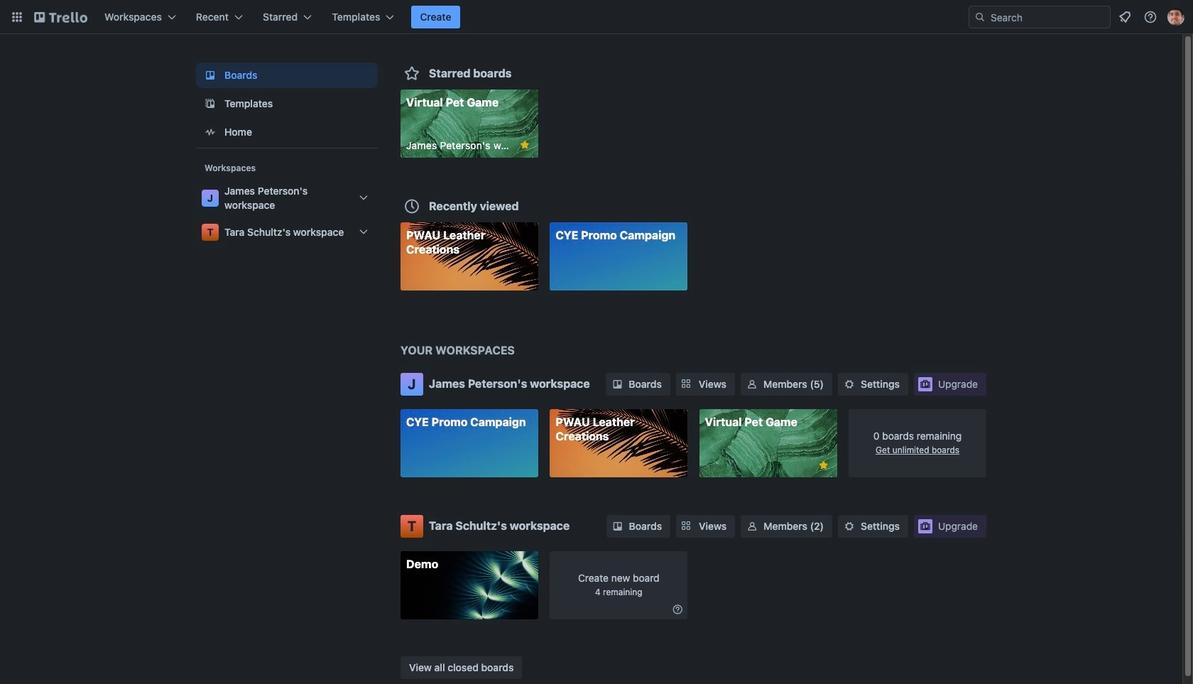 Task type: vqa. For each thing, say whether or not it's contained in the screenshot.
rightmost sm icon
yes



Task type: describe. For each thing, give the bounding box(es) containing it.
open information menu image
[[1144, 10, 1158, 24]]

0 notifications image
[[1117, 9, 1134, 26]]

home image
[[202, 124, 219, 141]]

click to unstar this board. it will be removed from your starred list. image
[[519, 139, 532, 151]]

sm image
[[843, 377, 857, 392]]

Search field
[[969, 6, 1112, 28]]



Task type: locate. For each thing, give the bounding box(es) containing it.
primary element
[[0, 0, 1194, 34]]

james peterson (jamespeterson93) image
[[1168, 9, 1185, 26]]

template board image
[[202, 95, 219, 112]]

back to home image
[[34, 6, 87, 28]]

search image
[[975, 11, 986, 23]]

board image
[[202, 67, 219, 84]]

sm image
[[611, 377, 625, 392], [746, 377, 760, 392], [611, 519, 625, 533], [746, 519, 760, 533], [843, 519, 857, 533], [671, 602, 685, 617]]



